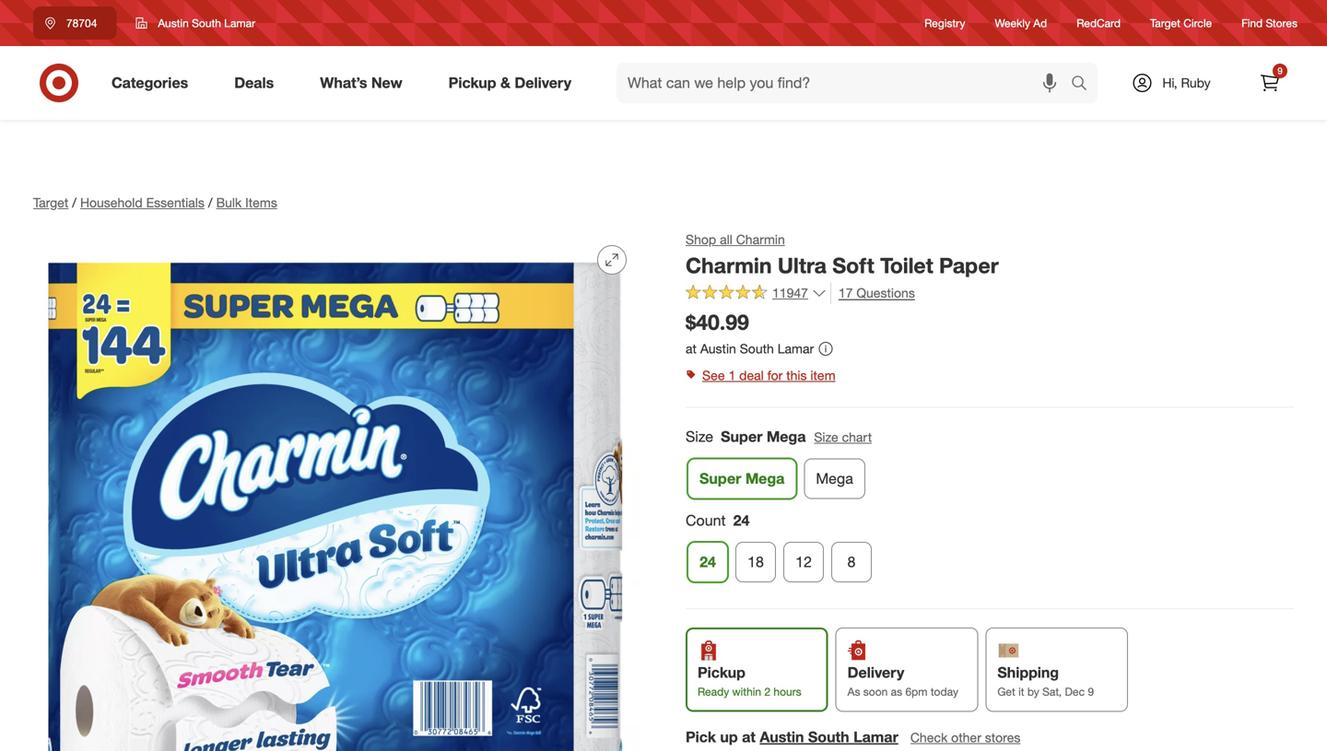 Task type: describe. For each thing, give the bounding box(es) containing it.
ultra
[[778, 253, 827, 278]]

up
[[720, 728, 738, 746]]

south inside dropdown button
[[192, 16, 221, 30]]

toilet
[[880, 253, 934, 278]]

super mega link
[[688, 458, 797, 499]]

categories
[[112, 74, 188, 92]]

austin south lamar button
[[124, 6, 267, 40]]

deal
[[739, 367, 764, 383]]

12 link
[[784, 542, 824, 583]]

$40.99
[[686, 309, 749, 335]]

0 horizontal spatial at
[[686, 341, 697, 357]]

soft
[[833, 253, 875, 278]]

at austin south lamar
[[686, 341, 814, 357]]

for
[[768, 367, 783, 383]]

new
[[371, 74, 403, 92]]

size inside size super mega size chart
[[814, 429, 839, 445]]

24 link
[[688, 542, 728, 583]]

see
[[702, 367, 725, 383]]

austin inside dropdown button
[[158, 16, 189, 30]]

count
[[686, 511, 726, 529]]

1 / from the left
[[72, 195, 76, 211]]

1 vertical spatial at
[[742, 728, 756, 746]]

bulk
[[216, 195, 242, 211]]

weekly ad
[[995, 16, 1047, 30]]

78704 button
[[33, 6, 116, 40]]

2
[[765, 685, 771, 699]]

1 horizontal spatial 9
[[1278, 65, 1283, 77]]

registry link
[[925, 15, 966, 31]]

1 vertical spatial lamar
[[778, 341, 814, 357]]

shop
[[686, 231, 716, 248]]

weekly ad link
[[995, 15, 1047, 31]]

shipping get it by sat, dec 9
[[998, 664, 1094, 699]]

redcard
[[1077, 16, 1121, 30]]

all
[[720, 231, 733, 248]]

stores
[[985, 729, 1021, 746]]

paper
[[939, 253, 999, 278]]

ready
[[698, 685, 729, 699]]

as
[[848, 685, 860, 699]]

17 questions link
[[830, 283, 915, 304]]

delivery inside delivery as soon as 6pm today
[[848, 664, 905, 682]]

item
[[811, 367, 836, 383]]

shipping
[[998, 664, 1059, 682]]

lamar inside dropdown button
[[224, 16, 255, 30]]

18 link
[[736, 542, 776, 583]]

&
[[501, 74, 511, 92]]

weekly
[[995, 16, 1031, 30]]

0 horizontal spatial size
[[686, 428, 714, 446]]

17 questions
[[839, 285, 915, 301]]

1 vertical spatial super
[[700, 469, 742, 487]]

pick
[[686, 728, 716, 746]]

target circle link
[[1150, 15, 1212, 31]]

mega down size super mega size chart at the bottom of page
[[746, 469, 785, 487]]

check
[[911, 729, 948, 746]]

target for target / household essentials / bulk items
[[33, 195, 68, 211]]

household essentials link
[[80, 195, 205, 211]]

find
[[1242, 16, 1263, 30]]

size chart button
[[813, 427, 873, 447]]

check other stores
[[911, 729, 1021, 746]]

pickup for ready
[[698, 664, 746, 682]]

24 inside 24 'link'
[[700, 553, 716, 571]]

target / household essentials / bulk items
[[33, 195, 277, 211]]

mega left 'size chart' button
[[767, 428, 806, 446]]

1 horizontal spatial austin
[[700, 341, 736, 357]]

chart
[[842, 429, 872, 445]]

deals link
[[219, 63, 297, 103]]

shop all charmin charmin ultra soft toilet paper
[[686, 231, 999, 278]]

it
[[1019, 685, 1025, 699]]

mega link
[[804, 458, 865, 499]]

group containing size
[[684, 426, 1294, 506]]

as
[[891, 685, 903, 699]]

this
[[787, 367, 807, 383]]



Task type: vqa. For each thing, say whether or not it's contained in the screenshot.
6pm
yes



Task type: locate. For each thing, give the bounding box(es) containing it.
1 vertical spatial pickup
[[698, 664, 746, 682]]

0 horizontal spatial /
[[72, 195, 76, 211]]

0 horizontal spatial austin
[[158, 16, 189, 30]]

1 vertical spatial 9
[[1088, 685, 1094, 699]]

target
[[1150, 16, 1181, 30], [33, 195, 68, 211]]

1 horizontal spatial delivery
[[848, 664, 905, 682]]

0 vertical spatial target
[[1150, 16, 1181, 30]]

pickup
[[449, 74, 496, 92], [698, 664, 746, 682]]

0 horizontal spatial 24
[[700, 553, 716, 571]]

24 right the count
[[733, 511, 750, 529]]

charmin ultra soft toilet paper, 1 of 12 image
[[33, 230, 642, 751]]

search
[[1063, 76, 1107, 94]]

1 vertical spatial target
[[33, 195, 68, 211]]

check other stores button
[[910, 728, 1022, 748]]

delivery as soon as 6pm today
[[848, 664, 959, 699]]

super up the count 24
[[700, 469, 742, 487]]

delivery right &
[[515, 74, 572, 92]]

austin south lamar
[[158, 16, 255, 30]]

lamar up deals
[[224, 16, 255, 30]]

1 horizontal spatial /
[[208, 195, 213, 211]]

austin south lamar button
[[760, 727, 899, 748]]

0 vertical spatial super
[[721, 428, 763, 446]]

count 24
[[686, 511, 750, 529]]

0 vertical spatial lamar
[[224, 16, 255, 30]]

search button
[[1063, 63, 1107, 107]]

0 vertical spatial south
[[192, 16, 221, 30]]

size left chart
[[814, 429, 839, 445]]

see 1 deal for this item
[[702, 367, 836, 383]]

pickup ready within 2 hours
[[698, 664, 802, 699]]

pickup & delivery
[[449, 74, 572, 92]]

categories link
[[96, 63, 211, 103]]

other
[[951, 729, 982, 746]]

0 vertical spatial delivery
[[515, 74, 572, 92]]

pickup left &
[[449, 74, 496, 92]]

2 vertical spatial lamar
[[854, 728, 899, 746]]

9 down stores
[[1278, 65, 1283, 77]]

/ right target link
[[72, 195, 76, 211]]

2 vertical spatial south
[[808, 728, 850, 746]]

1 horizontal spatial 24
[[733, 511, 750, 529]]

find stores
[[1242, 16, 1298, 30]]

24 down the count
[[700, 553, 716, 571]]

austin up categories link
[[158, 16, 189, 30]]

south up deal
[[740, 341, 774, 357]]

2 vertical spatial austin
[[760, 728, 804, 746]]

hours
[[774, 685, 802, 699]]

at down the $40.99
[[686, 341, 697, 357]]

1 vertical spatial charmin
[[686, 253, 772, 278]]

hi,
[[1163, 75, 1178, 91]]

9 link
[[1250, 63, 1291, 103]]

charmin right all
[[736, 231, 785, 248]]

get
[[998, 685, 1016, 699]]

pickup inside pickup ready within 2 hours
[[698, 664, 746, 682]]

0 vertical spatial at
[[686, 341, 697, 357]]

super
[[721, 428, 763, 446], [700, 469, 742, 487]]

south up 'deals' link
[[192, 16, 221, 30]]

essentials
[[146, 195, 205, 211]]

0 horizontal spatial 9
[[1088, 685, 1094, 699]]

group containing count
[[684, 510, 1294, 590]]

1 vertical spatial group
[[684, 510, 1294, 590]]

1 vertical spatial 24
[[700, 553, 716, 571]]

what's new
[[320, 74, 403, 92]]

at
[[686, 341, 697, 357], [742, 728, 756, 746]]

target circle
[[1150, 16, 1212, 30]]

charmin down all
[[686, 253, 772, 278]]

0 horizontal spatial delivery
[[515, 74, 572, 92]]

9
[[1278, 65, 1283, 77], [1088, 685, 1094, 699]]

0 vertical spatial charmin
[[736, 231, 785, 248]]

0 vertical spatial 9
[[1278, 65, 1283, 77]]

circle
[[1184, 16, 1212, 30]]

south down "as" on the bottom of page
[[808, 728, 850, 746]]

sat,
[[1043, 685, 1062, 699]]

austin down hours
[[760, 728, 804, 746]]

bulk items link
[[216, 195, 277, 211]]

1 vertical spatial south
[[740, 341, 774, 357]]

1 group from the top
[[684, 426, 1294, 506]]

1 horizontal spatial at
[[742, 728, 756, 746]]

dec
[[1065, 685, 1085, 699]]

mega down 'size chart' button
[[816, 469, 853, 487]]

within
[[732, 685, 762, 699]]

2 horizontal spatial austin
[[760, 728, 804, 746]]

lamar up the this
[[778, 341, 814, 357]]

9 right dec
[[1088, 685, 1094, 699]]

2 horizontal spatial south
[[808, 728, 850, 746]]

mega
[[767, 428, 806, 446], [746, 469, 785, 487], [816, 469, 853, 487]]

target for target circle
[[1150, 16, 1181, 30]]

0 vertical spatial 24
[[733, 511, 750, 529]]

pickup up "ready"
[[698, 664, 746, 682]]

pick up at austin south lamar
[[686, 728, 899, 746]]

items
[[245, 195, 277, 211]]

11947 link
[[686, 283, 827, 305]]

pickup for &
[[449, 74, 496, 92]]

hi, ruby
[[1163, 75, 1211, 91]]

lamar down soon
[[854, 728, 899, 746]]

2 / from the left
[[208, 195, 213, 211]]

12
[[796, 553, 812, 571]]

today
[[931, 685, 959, 699]]

delivery
[[515, 74, 572, 92], [848, 664, 905, 682]]

11947
[[772, 285, 808, 301]]

2 horizontal spatial lamar
[[854, 728, 899, 746]]

6pm
[[906, 685, 928, 699]]

1 horizontal spatial pickup
[[698, 664, 746, 682]]

0 horizontal spatial pickup
[[449, 74, 496, 92]]

size up super mega
[[686, 428, 714, 446]]

0 horizontal spatial target
[[33, 195, 68, 211]]

group
[[684, 426, 1294, 506], [684, 510, 1294, 590]]

delivery up soon
[[848, 664, 905, 682]]

1 horizontal spatial size
[[814, 429, 839, 445]]

super up super mega
[[721, 428, 763, 446]]

what's
[[320, 74, 367, 92]]

registry
[[925, 16, 966, 30]]

ad
[[1034, 16, 1047, 30]]

what's new link
[[304, 63, 426, 103]]

0 vertical spatial austin
[[158, 16, 189, 30]]

1 horizontal spatial target
[[1150, 16, 1181, 30]]

stores
[[1266, 16, 1298, 30]]

78704
[[66, 16, 97, 30]]

questions
[[857, 285, 915, 301]]

target link
[[33, 195, 68, 211]]

1
[[729, 367, 736, 383]]

by
[[1028, 685, 1040, 699]]

1 horizontal spatial south
[[740, 341, 774, 357]]

1 horizontal spatial lamar
[[778, 341, 814, 357]]

0 vertical spatial pickup
[[449, 74, 496, 92]]

8
[[848, 553, 856, 571]]

2 group from the top
[[684, 510, 1294, 590]]

18
[[748, 553, 764, 571]]

austin
[[158, 16, 189, 30], [700, 341, 736, 357], [760, 728, 804, 746]]

size super mega size chart
[[686, 428, 872, 446]]

target left household
[[33, 195, 68, 211]]

/ left bulk
[[208, 195, 213, 211]]

8 link
[[831, 542, 872, 583]]

0 horizontal spatial south
[[192, 16, 221, 30]]

household
[[80, 195, 143, 211]]

pickup & delivery link
[[433, 63, 595, 103]]

find stores link
[[1242, 15, 1298, 31]]

/
[[72, 195, 76, 211], [208, 195, 213, 211]]

target left circle
[[1150, 16, 1181, 30]]

austin down the $40.99
[[700, 341, 736, 357]]

0 vertical spatial group
[[684, 426, 1294, 506]]

17
[[839, 285, 853, 301]]

1 vertical spatial austin
[[700, 341, 736, 357]]

at right up
[[742, 728, 756, 746]]

1 vertical spatial delivery
[[848, 664, 905, 682]]

9 inside shipping get it by sat, dec 9
[[1088, 685, 1094, 699]]

0 horizontal spatial lamar
[[224, 16, 255, 30]]

What can we help you find? suggestions appear below search field
[[617, 63, 1076, 103]]

ruby
[[1181, 75, 1211, 91]]

size
[[686, 428, 714, 446], [814, 429, 839, 445]]

super mega
[[700, 469, 785, 487]]



